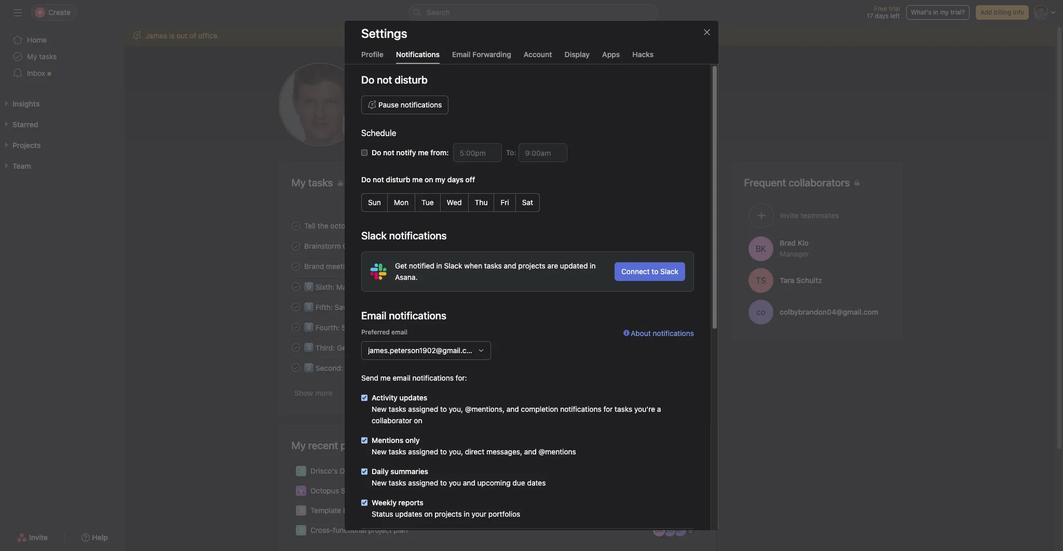 Task type: describe. For each thing, give the bounding box(es) containing it.
25
[[680, 262, 687, 270]]

asana
[[433, 303, 453, 312]]

1 vertical spatial drisco's drinks
[[310, 466, 361, 475]]

2️⃣
[[304, 364, 313, 372]]

can
[[457, 101, 470, 110]]

free trial 17 days left
[[867, 5, 901, 20]]

6️⃣ sixth: make work manageable
[[304, 283, 415, 291]]

add billing info button
[[976, 5, 1029, 20]]

completed checkbox for 6️⃣
[[290, 280, 302, 293]]

notifications button
[[396, 50, 440, 64]]

inbox link
[[6, 65, 118, 82]]

1 vertical spatial my
[[435, 175, 446, 184]]

new for new tasks assigned to you, direct messages, and @mentions
[[372, 447, 387, 456]]

edit
[[387, 124, 400, 133]]

info
[[1014, 8, 1025, 16]]

&
[[450, 101, 455, 110]]

template i link
[[279, 501, 714, 520]]

6️⃣
[[304, 283, 313, 291]]

email forwarding button
[[452, 50, 512, 64]]

home
[[27, 35, 47, 44]]

1 horizontal spatial drisco's
[[631, 262, 655, 270]]

projects inside get notified in slack when tasks and projects are updated in asana.
[[519, 261, 546, 270]]

you inside daily summaries new tasks assigned to you and upcoming due dates
[[449, 478, 461, 487]]

Do not notify me from: checkbox
[[361, 150, 368, 156]]

get notified in slack when tasks and projects are updated in asana.
[[395, 261, 596, 282]]

2️⃣ second: find the layout that's right for you
[[304, 364, 458, 372]]

marketing
[[384, 262, 417, 271]]

portfolios
[[489, 510, 521, 518]]

about notifications link
[[624, 328, 694, 372]]

oct 30 for 4️⃣ fourth: stay on top of incoming work
[[682, 323, 702, 331]]

send
[[361, 373, 379, 382]]

list image
[[298, 468, 304, 474]]

love
[[374, 221, 387, 230]]

0 vertical spatial email
[[392, 328, 408, 336]]

james is out of office.
[[145, 31, 219, 40]]

close image
[[703, 28, 712, 36]]

apps
[[603, 50, 620, 59]]

me inside button
[[701, 101, 712, 110]]

do not disturb me on my days off
[[361, 175, 475, 184]]

thu
[[475, 198, 488, 207]]

sat
[[522, 198, 533, 207]]

drisco's drinks link
[[626, 261, 675, 271]]

0 horizontal spatial drisco's
[[310, 466, 338, 475]]

ja
[[306, 87, 335, 122]]

notifications inside activity updates new tasks assigned to you, @mentions, and completion notifications for tasks you're a collaborator on
[[561, 405, 602, 413]]

1 vertical spatial drinks
[[340, 466, 361, 475]]

9
[[689, 526, 692, 534]]

1 horizontal spatial drinks
[[656, 262, 675, 270]]

hide sidebar image
[[14, 8, 22, 17]]

to:
[[506, 148, 517, 157]]

beverage
[[391, 101, 422, 110]]

find
[[345, 364, 359, 372]]

slack inside connect to slack link
[[661, 267, 679, 276]]

rocket image
[[298, 488, 304, 494]]

and inside get notified in slack when tasks and projects are updated in asana.
[[504, 261, 517, 270]]

1 vertical spatial bk
[[655, 526, 663, 534]]

new for new tasks assigned to you, @mentions, and completion notifications for tasks you're a collaborator on
[[372, 405, 387, 413]]

show more
[[294, 388, 333, 397]]

completed image for 5️⃣
[[290, 300, 302, 313]]

sections
[[402, 343, 430, 352]]

@mentions
[[539, 447, 576, 456]]

what's in my trial? button
[[907, 5, 970, 20]]

email notifications
[[361, 310, 447, 321]]

to right connect
[[652, 267, 659, 276]]

1 vertical spatial of
[[382, 323, 388, 332]]

1 horizontal spatial with
[[386, 343, 400, 352]]

third:
[[315, 343, 335, 352]]

add billing info
[[981, 8, 1025, 16]]

preferred
[[361, 328, 390, 336]]

completed checkbox for brainstorm
[[290, 240, 302, 252]]

completion
[[521, 405, 559, 413]]

activity updates new tasks assigned to you, @mentions, and completion notifications for tasks you're a collaborator on
[[372, 393, 661, 425]]

edit profile button
[[380, 119, 430, 138]]

apps button
[[603, 50, 620, 64]]

completed image for brand
[[290, 260, 302, 272]]

to for mentions only new tasks assigned to you, direct messages, and @mentions
[[440, 447, 447, 456]]

0 vertical spatial the
[[317, 221, 328, 230]]

completed checkbox for 5️⃣
[[290, 300, 302, 313]]

hacks button
[[633, 50, 654, 64]]

assigned for updates
[[408, 405, 438, 413]]

free
[[875, 5, 888, 12]]

my for my tasks
[[27, 52, 37, 61]]

0 horizontal spatial for
[[435, 364, 444, 372]]

only
[[406, 436, 420, 445]]

new for new tasks assigned to you and upcoming due dates
[[372, 478, 387, 487]]

due
[[513, 478, 525, 487]]

settings
[[361, 26, 408, 41]]

california
[[343, 242, 374, 250]]

0 vertical spatial co
[[757, 307, 766, 317]]

oct 30 for 6️⃣ sixth: make work manageable
[[682, 283, 702, 290]]

completed image for 3️⃣
[[290, 341, 302, 353]]

what's
[[911, 8, 932, 16]]

pause notifications
[[379, 100, 442, 109]]

top
[[369, 323, 380, 332]]

do for do not disturb
[[361, 74, 375, 86]]

hacks
[[633, 50, 654, 59]]

notifications down 'right'
[[413, 373, 454, 382]]

completed image for brainstorm
[[290, 240, 302, 252]]

in right team in the top of the page
[[437, 261, 442, 270]]

not disturb
[[377, 74, 428, 86]]

and inside activity updates new tasks assigned to you, @mentions, and completion notifications for tasks you're a collaborator on
[[507, 405, 519, 413]]

do for do not disturb me on my days off
[[361, 175, 371, 184]]

3️⃣
[[304, 343, 313, 352]]

status
[[372, 510, 393, 518]]

are
[[548, 261, 558, 270]]

tasks inside get notified in slack when tasks and projects are updated in asana.
[[484, 261, 502, 270]]

in left asana
[[425, 303, 431, 312]]

the for second:
[[361, 364, 372, 372]]

and inside daily summaries new tasks assigned to you and upcoming due dates
[[463, 478, 476, 487]]

for:
[[456, 373, 467, 382]]

oct 30 button for 4️⃣ fourth: stay on top of incoming work
[[682, 323, 702, 331]]

left
[[891, 12, 901, 20]]

completed checkbox for 2️⃣
[[290, 361, 302, 374]]

my tasks
[[292, 177, 333, 189]]

schedule
[[361, 128, 397, 138]]

cross-
[[310, 526, 333, 534]]

preferred email
[[361, 328, 408, 336]]

notifications right about
[[653, 329, 694, 338]]

tell the octopus you love them
[[304, 221, 406, 230]]

completed image for 2️⃣
[[290, 361, 302, 374]]

for inside activity updates new tasks assigned to you, @mentions, and completion notifications for tasks you're a collaborator on
[[604, 405, 613, 413]]

tasks up collaborator
[[389, 405, 406, 413]]

brainstorm california cola flavors
[[304, 242, 416, 250]]

add about me button
[[651, 96, 714, 115]]

list image for template i
[[298, 507, 304, 514]]

trial
[[889, 5, 901, 12]]

them
[[389, 221, 406, 230]]

oct for 4️⃣ fourth: stay on top of incoming work
[[682, 323, 692, 331]]

cross-functional project plan
[[310, 526, 408, 534]]

do for do not notify me from:
[[372, 148, 381, 157]]

notifications inside dropdown button
[[401, 100, 442, 109]]

1 vertical spatial co
[[666, 526, 673, 534]]

1 horizontal spatial work
[[423, 323, 439, 332]]

updates inside activity updates new tasks assigned to you, @mentions, and completion notifications for tasks you're a collaborator on
[[400, 393, 428, 402]]

in inside what's in my trial? button
[[934, 8, 939, 16]]

days off
[[448, 175, 475, 184]]

completed image for tell
[[290, 219, 302, 232]]

project
[[368, 526, 392, 534]]

you, for @mentions,
[[449, 405, 463, 413]]

in right updated
[[590, 261, 596, 270]]

0 horizontal spatial with
[[355, 262, 369, 271]]

brainstorm
[[304, 242, 341, 250]]

mentions
[[372, 436, 404, 445]]

about
[[631, 329, 651, 338]]

in inside weekly reports status updates on projects in your portfolios
[[464, 510, 470, 518]]

fri
[[501, 198, 509, 207]]

completed checkbox for 3️⃣
[[290, 341, 302, 353]]



Task type: locate. For each thing, give the bounding box(es) containing it.
weekly
[[372, 498, 397, 507]]

0 vertical spatial bk
[[756, 244, 766, 253]]

work right make
[[356, 283, 372, 291]]

0 vertical spatial drisco's
[[631, 262, 655, 270]]

completed image left 5️⃣
[[290, 300, 302, 313]]

my for my recent projects
[[292, 439, 306, 451]]

completed image for 6️⃣
[[290, 280, 302, 293]]

completed checkbox left 4️⃣
[[290, 321, 302, 333]]

1 horizontal spatial get
[[395, 261, 407, 270]]

3 completed image from the top
[[290, 361, 302, 374]]

tasks right when
[[484, 261, 502, 270]]

0 vertical spatial work
[[356, 283, 372, 291]]

1 vertical spatial with
[[386, 343, 400, 352]]

email down that's
[[393, 373, 411, 382]]

2 vertical spatial me
[[381, 373, 391, 382]]

5️⃣
[[304, 303, 313, 312]]

0 horizontal spatial me
[[381, 373, 391, 382]]

email forwarding
[[452, 50, 512, 59]]

manageable
[[374, 283, 415, 291]]

0 horizontal spatial get
[[337, 343, 349, 352]]

2 completed image from the top
[[290, 260, 302, 272]]

1 you, from the top
[[449, 405, 463, 413]]

0 horizontal spatial bk
[[655, 526, 663, 534]]

of right top
[[382, 323, 388, 332]]

3 assigned from the top
[[408, 478, 438, 487]]

1 horizontal spatial slack
[[661, 267, 679, 276]]

2 horizontal spatial me
[[701, 101, 712, 110]]

1 horizontal spatial co
[[757, 307, 766, 317]]

1 vertical spatial do
[[372, 148, 381, 157]]

1 vertical spatial james
[[380, 71, 428, 91]]

for right 'right'
[[435, 364, 444, 372]]

new down mentions at the bottom
[[372, 447, 387, 456]]

Completed checkbox
[[290, 219, 302, 232], [290, 280, 302, 293], [290, 300, 302, 313], [290, 341, 302, 353]]

in left the your
[[464, 510, 470, 518]]

reports
[[399, 498, 424, 507]]

4 completed checkbox from the top
[[290, 341, 302, 353]]

you're
[[635, 405, 656, 413]]

on up only
[[414, 416, 423, 425]]

slack left 25
[[661, 267, 679, 276]]

billing
[[995, 8, 1012, 16]]

bk up ts
[[756, 244, 766, 253]]

profile button
[[361, 50, 384, 64]]

completed image
[[290, 240, 302, 252], [290, 280, 302, 293], [290, 300, 302, 313], [290, 321, 302, 333], [290, 341, 302, 353]]

you, inside activity updates new tasks assigned to you, @mentions, and completion notifications for tasks you're a collaborator on
[[449, 405, 463, 413]]

1 horizontal spatial projects
[[519, 261, 546, 270]]

completed checkbox left brand
[[290, 260, 302, 272]]

1 oct 30 button from the top
[[682, 283, 702, 290]]

completed checkbox for brand
[[290, 260, 302, 272]]

with
[[355, 262, 369, 271], [386, 343, 400, 352]]

projects inside weekly reports status updates on projects in your portfolios
[[435, 510, 462, 518]]

not
[[383, 148, 395, 157], [373, 175, 384, 184]]

add left billing
[[981, 8, 993, 16]]

1 vertical spatial my
[[292, 439, 306, 451]]

1 vertical spatial get
[[337, 343, 349, 352]]

completed image left 4️⃣
[[290, 321, 302, 333]]

to for daily summaries new tasks assigned to you and upcoming due dates
[[440, 478, 447, 487]]

2 completed image from the top
[[290, 280, 302, 293]]

oct right about
[[682, 323, 692, 331]]

oct 30
[[682, 283, 702, 290], [682, 323, 702, 331]]

about
[[679, 101, 699, 110]]

do up sun
[[361, 175, 371, 184]]

account
[[524, 50, 552, 59]]

more
[[315, 388, 333, 397]]

2 assigned from the top
[[408, 447, 438, 456]]

1 vertical spatial list image
[[298, 527, 304, 533]]

me right the "disturb"
[[412, 175, 423, 184]]

3 completed image from the top
[[290, 300, 302, 313]]

james left is
[[145, 31, 167, 40]]

1 horizontal spatial add
[[981, 8, 993, 16]]

1 new from the top
[[372, 405, 387, 413]]

tasks left you're
[[615, 405, 633, 413]]

30 for 6️⃣ sixth: make work manageable
[[694, 283, 702, 290]]

drisco's drinks up octopus specimen
[[310, 466, 361, 475]]

james up pause notifications dropdown button
[[380, 71, 428, 91]]

1 vertical spatial not
[[373, 175, 384, 184]]

list image down the rocket image
[[298, 507, 304, 514]]

0 vertical spatial drisco's drinks
[[631, 262, 675, 270]]

invite button
[[10, 528, 55, 547]]

0 vertical spatial my
[[941, 8, 949, 16]]

list image inside template i link
[[298, 507, 304, 514]]

add left about
[[664, 101, 678, 110]]

1 list image from the top
[[298, 507, 304, 514]]

2 vertical spatial new
[[372, 478, 387, 487]]

search list box
[[409, 4, 659, 21]]

0 vertical spatial new
[[372, 405, 387, 413]]

me down layout
[[381, 373, 391, 382]]

1 vertical spatial completed image
[[290, 260, 302, 272]]

None text field
[[453, 143, 502, 162], [519, 143, 567, 162], [453, 143, 502, 162], [519, 143, 567, 162]]

add for add about me
[[664, 101, 678, 110]]

1 horizontal spatial my
[[941, 8, 949, 16]]

assigned down summaries
[[408, 478, 438, 487]]

1 vertical spatial work
[[423, 323, 439, 332]]

2 you, from the top
[[449, 447, 463, 456]]

completed image left 2️⃣
[[290, 361, 302, 374]]

oct 30 right about
[[682, 323, 702, 331]]

None checkbox
[[361, 437, 368, 444], [361, 500, 368, 506], [361, 437, 368, 444], [361, 500, 368, 506]]

completed checkbox left 5️⃣
[[290, 300, 302, 313]]

completed checkbox for tell
[[290, 219, 302, 232]]

pause notifications button
[[361, 96, 449, 114]]

1 vertical spatial projects
[[435, 510, 462, 518]]

to up weekly reports status updates on projects in your portfolios
[[440, 478, 447, 487]]

0 horizontal spatial my
[[435, 175, 446, 184]]

co left "el"
[[666, 526, 673, 534]]

assigned down only
[[408, 447, 438, 456]]

in right what's
[[934, 8, 939, 16]]

0 vertical spatial list image
[[298, 507, 304, 514]]

completed image left 3️⃣
[[290, 341, 302, 353]]

updates inside weekly reports status updates on projects in your portfolios
[[395, 510, 423, 518]]

1 vertical spatial you,
[[449, 447, 463, 456]]

notifications
[[396, 50, 440, 59]]

get right third:
[[337, 343, 349, 352]]

my up the inbox
[[27, 52, 37, 61]]

0 vertical spatial of
[[190, 31, 196, 40]]

get
[[395, 261, 407, 270], [337, 343, 349, 352]]

out
[[177, 31, 188, 40]]

and left completion
[[507, 405, 519, 413]]

updates down reports
[[395, 510, 423, 518]]

1 completed image from the top
[[290, 240, 302, 252]]

edit profile
[[387, 124, 423, 133]]

direct
[[465, 447, 485, 456]]

completed checkbox left 2️⃣
[[290, 361, 302, 374]]

notify
[[397, 148, 416, 157]]

brad klo manager
[[780, 238, 809, 258]]

projects left the your
[[435, 510, 462, 518]]

bk left "el"
[[655, 526, 663, 534]]

slack icon image
[[370, 263, 387, 280]]

james.peterson1902@gmail.com button
[[361, 341, 491, 360]]

0 vertical spatial james
[[145, 31, 167, 40]]

completed checkbox for 4️⃣
[[290, 321, 302, 333]]

the up send
[[361, 364, 372, 372]]

0 horizontal spatial work
[[356, 283, 372, 291]]

2 vertical spatial assigned
[[408, 478, 438, 487]]

james.peterson1902@gmail.com
[[368, 346, 477, 355]]

on inside activity updates new tasks assigned to you, @mentions, and completion notifications for tasks you're a collaborator on
[[414, 416, 423, 425]]

new down activity
[[372, 405, 387, 413]]

5️⃣ fifth: save time by collaborating in asana
[[304, 303, 453, 312]]

2 oct 30 button from the top
[[682, 323, 702, 331]]

0 vertical spatial 30
[[694, 283, 702, 290]]

1 vertical spatial drisco's
[[310, 466, 338, 475]]

1 vertical spatial oct 30
[[682, 323, 702, 331]]

me from:
[[418, 148, 449, 157]]

my up list icon
[[292, 439, 306, 451]]

1 vertical spatial for
[[604, 405, 613, 413]]

oct
[[668, 262, 678, 270], [682, 283, 692, 290], [682, 323, 692, 331]]

2 new from the top
[[372, 447, 387, 456]]

1 vertical spatial updates
[[395, 510, 423, 518]]

drinks left 25
[[656, 262, 675, 270]]

manager
[[780, 249, 809, 258]]

completed checkbox left 3️⃣
[[290, 341, 302, 353]]

display
[[565, 50, 590, 59]]

3 completed checkbox from the top
[[290, 321, 302, 333]]

completed image left brand
[[290, 260, 302, 272]]

None checkbox
[[361, 395, 368, 401], [361, 468, 368, 475], [361, 395, 368, 401], [361, 468, 368, 475]]

list image left cross-
[[298, 527, 304, 533]]

home link
[[6, 32, 118, 48]]

0 vertical spatial do
[[361, 74, 375, 86]]

email down email notifications in the left bottom of the page
[[392, 328, 408, 336]]

0 horizontal spatial drinks
[[340, 466, 361, 475]]

oct for 6️⃣ sixth: make work manageable
[[682, 283, 692, 290]]

oct 30 button right about
[[682, 323, 702, 331]]

wed
[[447, 198, 462, 207]]

completed image
[[290, 219, 302, 232], [290, 260, 302, 272], [290, 361, 302, 374]]

is
[[169, 31, 175, 40]]

4 completed image from the top
[[290, 321, 302, 333]]

2 list image from the top
[[298, 527, 304, 533]]

pause
[[379, 100, 399, 109]]

the for meeting
[[371, 262, 382, 271]]

and inside mentions only new tasks assigned to you, direct messages, and @mentions
[[524, 447, 537, 456]]

1 horizontal spatial for
[[604, 405, 613, 413]]

dates
[[527, 478, 546, 487]]

not left the "disturb"
[[373, 175, 384, 184]]

1 vertical spatial you
[[446, 364, 458, 372]]

co down ts
[[757, 307, 766, 317]]

assigned inside daily summaries new tasks assigned to you and upcoming due dates
[[408, 478, 438, 487]]

to inside mentions only new tasks assigned to you, direct messages, and @mentions
[[440, 447, 447, 456]]

1 vertical spatial 30
[[694, 323, 702, 331]]

0 vertical spatial with
[[355, 262, 369, 271]]

the right tell
[[317, 221, 328, 230]]

do not disturb
[[361, 74, 428, 86]]

do
[[361, 74, 375, 86], [372, 148, 381, 157], [361, 175, 371, 184]]

daily
[[372, 467, 389, 476]]

on left top
[[358, 323, 367, 332]]

1 horizontal spatial james
[[380, 71, 428, 91]]

updates down send me email notifications for:
[[400, 393, 428, 402]]

brad klo
[[780, 238, 809, 247]]

0 horizontal spatial slack
[[444, 261, 463, 270]]

0 vertical spatial oct 30
[[682, 283, 702, 290]]

with left slack icon
[[355, 262, 369, 271]]

save
[[335, 303, 351, 312]]

el
[[678, 526, 683, 534]]

work up james.peterson1902@gmail.com dropdown button
[[423, 323, 439, 332]]

1 assigned from the top
[[408, 405, 438, 413]]

0 vertical spatial get
[[395, 261, 407, 270]]

of right out
[[190, 31, 196, 40]]

recent projects
[[308, 439, 379, 451]]

organized
[[351, 343, 384, 352]]

2 completed checkbox from the top
[[290, 280, 302, 293]]

ja button
[[279, 63, 362, 146]]

0 horizontal spatial james
[[145, 31, 167, 40]]

template i
[[310, 506, 345, 515]]

0 vertical spatial my
[[27, 52, 37, 61]]

activity
[[372, 393, 398, 402]]

drisco's up octopus
[[310, 466, 338, 475]]

1 vertical spatial oct
[[682, 283, 692, 290]]

me right about
[[701, 101, 712, 110]]

weekly reports status updates on projects in your portfolios
[[372, 498, 521, 518]]

mentions only new tasks assigned to you, direct messages, and @mentions
[[372, 436, 576, 456]]

3 completed checkbox from the top
[[290, 300, 302, 313]]

slack inside get notified in slack when tasks and projects are updated in asana.
[[444, 261, 463, 270]]

to for activity updates new tasks assigned to you, @mentions, and completion notifications for tasks you're a collaborator on
[[440, 405, 447, 413]]

0 vertical spatial updates
[[400, 393, 428, 402]]

oct left 25
[[668, 262, 678, 270]]

0 vertical spatial projects
[[519, 261, 546, 270]]

new inside activity updates new tasks assigned to you, @mentions, and completion notifications for tasks you're a collaborator on
[[372, 405, 387, 413]]

2 oct 30 from the top
[[682, 323, 702, 331]]

drisco's drinks
[[631, 262, 675, 270], [310, 466, 361, 475]]

0 horizontal spatial drisco's drinks
[[310, 466, 361, 475]]

add inside button
[[981, 8, 993, 16]]

tasks down summaries
[[389, 478, 406, 487]]

upcoming
[[478, 478, 511, 487]]

get inside get notified in slack when tasks and projects are updated in asana.
[[395, 261, 407, 270]]

drisco's drinks left 25
[[631, 262, 675, 270]]

brewer
[[424, 101, 448, 110]]

bk
[[756, 244, 766, 253], [655, 526, 663, 534]]

2 completed checkbox from the top
[[290, 260, 302, 272]]

add for add billing info
[[981, 8, 993, 16]]

you, inside mentions only new tasks assigned to you, direct messages, and @mentions
[[449, 447, 463, 456]]

to up daily summaries new tasks assigned to you and upcoming due dates
[[440, 447, 447, 456]]

completed image for 4️⃣
[[290, 321, 302, 333]]

time
[[353, 303, 367, 312]]

make
[[336, 283, 354, 291]]

updates
[[400, 393, 428, 402], [395, 510, 423, 518]]

1 vertical spatial email
[[393, 373, 411, 382]]

tasks inside global element
[[39, 52, 57, 61]]

2 vertical spatial do
[[361, 175, 371, 184]]

completed checkbox left tell
[[290, 219, 302, 232]]

notifications up profile
[[401, 100, 442, 109]]

add
[[981, 8, 993, 16], [664, 101, 678, 110]]

do right do not notify me from: checkbox
[[372, 148, 381, 157]]

for left you're
[[604, 405, 613, 413]]

my inside global element
[[27, 52, 37, 61]]

Completed checkbox
[[290, 240, 302, 252], [290, 260, 302, 272], [290, 321, 302, 333], [290, 361, 302, 374]]

3 new from the top
[[372, 478, 387, 487]]

assigned inside mentions only new tasks assigned to you, direct messages, and @mentions
[[408, 447, 438, 456]]

0 vertical spatial drinks
[[656, 262, 675, 270]]

completed image left 6️⃣
[[290, 280, 302, 293]]

and
[[504, 261, 517, 270], [507, 405, 519, 413], [524, 447, 537, 456], [463, 478, 476, 487]]

1 oct 30 from the top
[[682, 283, 702, 290]]

0 horizontal spatial add
[[664, 101, 678, 110]]

0 vertical spatial assigned
[[408, 405, 438, 413]]

functional
[[333, 526, 366, 534]]

new down daily
[[372, 478, 387, 487]]

octopus
[[310, 486, 339, 495]]

and right messages,
[[524, 447, 537, 456]]

assigned for only
[[408, 447, 438, 456]]

oct down oct 25 – 27 at right
[[682, 283, 692, 290]]

2 vertical spatial oct
[[682, 323, 692, 331]]

1 horizontal spatial of
[[382, 323, 388, 332]]

i
[[343, 506, 345, 515]]

30
[[694, 283, 702, 290], [694, 323, 702, 331]]

list image for cross-functional project plan
[[298, 527, 304, 533]]

add inside button
[[664, 101, 678, 110]]

you, for direct
[[449, 447, 463, 456]]

0 vertical spatial you
[[360, 221, 372, 230]]

do down profile button
[[361, 74, 375, 86]]

disturb
[[386, 175, 411, 184]]

you, left "direct"
[[449, 447, 463, 456]]

show
[[294, 388, 313, 397]]

assigned down send me email notifications for:
[[408, 405, 438, 413]]

1 horizontal spatial my
[[292, 439, 306, 451]]

2 30 from the top
[[694, 323, 702, 331]]

office.
[[198, 31, 219, 40]]

on right status
[[424, 510, 433, 518]]

17
[[867, 12, 874, 20]]

1 vertical spatial new
[[372, 447, 387, 456]]

notifications
[[401, 100, 442, 109], [653, 329, 694, 338], [413, 373, 454, 382], [561, 405, 602, 413]]

not left notify
[[383, 148, 395, 157]]

james for james is out of office.
[[145, 31, 167, 40]]

my left days off
[[435, 175, 446, 184]]

councilor
[[472, 101, 504, 110]]

0 horizontal spatial projects
[[435, 510, 462, 518]]

my left trial? at right
[[941, 8, 949, 16]]

to inside daily summaries new tasks assigned to you and upcoming due dates
[[440, 478, 447, 487]]

1 vertical spatial the
[[371, 262, 382, 271]]

drinks up specimen
[[340, 466, 361, 475]]

frequent collaborators
[[745, 177, 850, 189]]

1 horizontal spatial drisco's drinks
[[631, 262, 675, 270]]

beverage brewer & can councilor
[[391, 101, 504, 110]]

tasks inside mentions only new tasks assigned to you, direct messages, and @mentions
[[389, 447, 406, 456]]

fourth:
[[315, 323, 339, 332]]

not for disturb
[[373, 175, 384, 184]]

stay
[[341, 323, 356, 332]]

1 horizontal spatial bk
[[756, 244, 766, 253]]

completed checkbox left 6️⃣
[[290, 280, 302, 293]]

1 vertical spatial oct 30 button
[[682, 323, 702, 331]]

oct 30 button for 6️⃣ sixth: make work manageable
[[682, 283, 702, 290]]

completed image left tell
[[290, 219, 302, 232]]

1 completed image from the top
[[290, 219, 302, 232]]

1 30 from the top
[[694, 283, 702, 290]]

octopus specimen
[[310, 486, 374, 495]]

assigned inside activity updates new tasks assigned to you, @mentions, and completion notifications for tasks you're a collaborator on
[[408, 405, 438, 413]]

on up tue
[[425, 175, 434, 184]]

0 vertical spatial oct 30 button
[[682, 283, 702, 290]]

0 vertical spatial you,
[[449, 405, 463, 413]]

brand meeting with the marketing team
[[304, 262, 436, 271]]

you up weekly reports status updates on projects in your portfolios
[[449, 478, 461, 487]]

the down cola
[[371, 262, 382, 271]]

2 vertical spatial you
[[449, 478, 461, 487]]

0 horizontal spatial my
[[27, 52, 37, 61]]

my
[[941, 8, 949, 16], [435, 175, 446, 184]]

not for notify
[[383, 148, 395, 157]]

james for james
[[380, 71, 428, 91]]

tasks inside daily summaries new tasks assigned to you and upcoming due dates
[[389, 478, 406, 487]]

daily summaries new tasks assigned to you and upcoming due dates
[[372, 467, 546, 487]]

0 vertical spatial oct
[[668, 262, 678, 270]]

on inside weekly reports status updates on projects in your portfolios
[[424, 510, 433, 518]]

completed checkbox left "brainstorm"
[[290, 240, 302, 252]]

2 vertical spatial the
[[361, 364, 372, 372]]

new inside mentions only new tasks assigned to you, direct messages, and @mentions
[[372, 447, 387, 456]]

colbybrandon04@gmail.com
[[780, 307, 879, 316]]

projects left are
[[519, 261, 546, 270]]

list image
[[298, 507, 304, 514], [298, 527, 304, 533]]

2 vertical spatial completed image
[[290, 361, 302, 374]]

private
[[373, 466, 397, 475]]

tue
[[422, 198, 434, 207]]

and left upcoming at the left
[[463, 478, 476, 487]]

1 completed checkbox from the top
[[290, 240, 302, 252]]

to left @mentions,
[[440, 405, 447, 413]]

1 completed checkbox from the top
[[290, 219, 302, 232]]

1 vertical spatial me
[[412, 175, 423, 184]]

30 for 4️⃣ fourth: stay on top of incoming work
[[694, 323, 702, 331]]

to inside activity updates new tasks assigned to you, @mentions, and completion notifications for tasks you're a collaborator on
[[440, 405, 447, 413]]

new inside daily summaries new tasks assigned to you and upcoming due dates
[[372, 478, 387, 487]]

you up for:
[[446, 364, 458, 372]]

send me email notifications for:
[[361, 373, 467, 382]]

0 horizontal spatial of
[[190, 31, 196, 40]]

my inside what's in my trial? button
[[941, 8, 949, 16]]

tasks down home
[[39, 52, 57, 61]]

octopus
[[330, 221, 358, 230]]

assigned for summaries
[[408, 478, 438, 487]]

3️⃣ third: get organized with sections
[[304, 343, 430, 352]]

and right when
[[504, 261, 517, 270]]

oct 30 button down – at top
[[682, 283, 702, 290]]

incoming
[[390, 323, 421, 332]]

0 vertical spatial me
[[701, 101, 712, 110]]

collaborator
[[372, 416, 412, 425]]

5 completed image from the top
[[290, 341, 302, 353]]

global element
[[0, 25, 125, 88]]

1 horizontal spatial me
[[412, 175, 423, 184]]

4 completed checkbox from the top
[[290, 361, 302, 374]]

0 vertical spatial not
[[383, 148, 395, 157]]

0 vertical spatial add
[[981, 8, 993, 16]]

oct 30 down – at top
[[682, 283, 702, 290]]



Task type: vqa. For each thing, say whether or not it's contained in the screenshot.
New
yes



